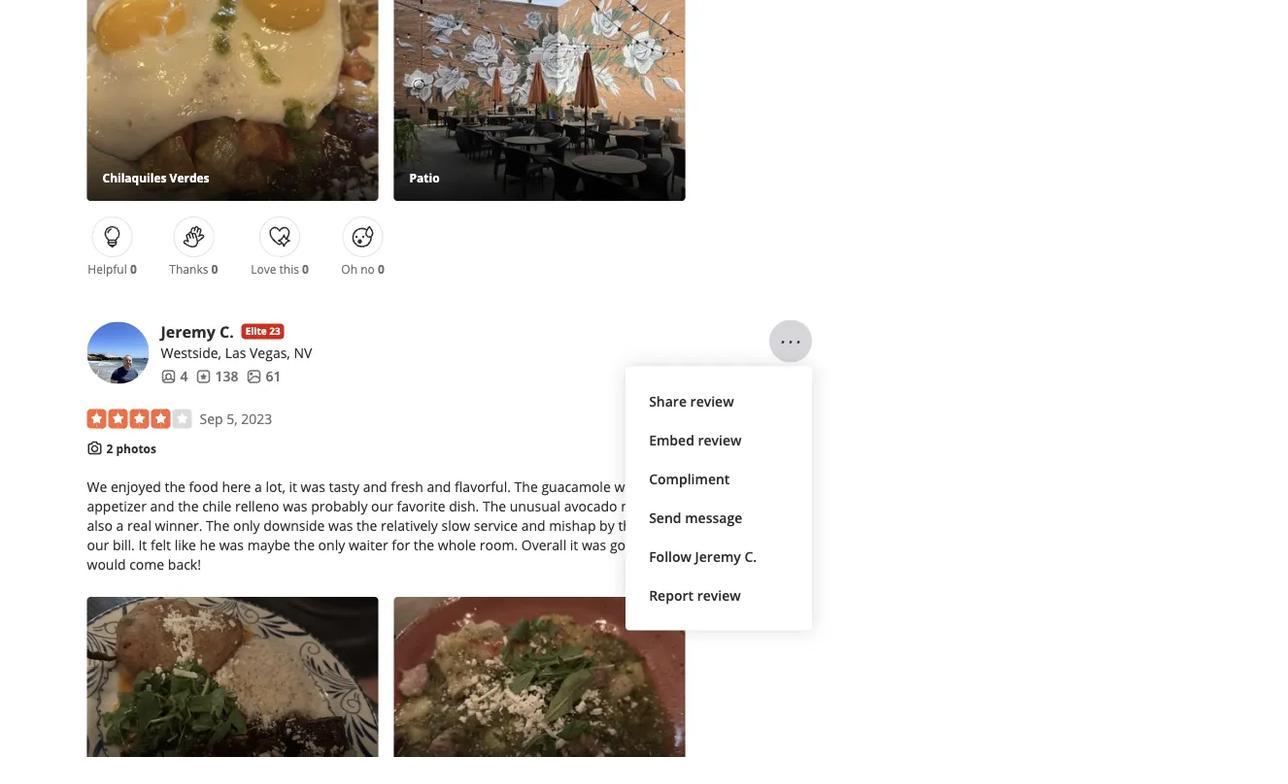 Task type: describe. For each thing, give the bounding box(es) containing it.
share
[[649, 392, 687, 411]]

138
[[215, 367, 238, 386]]

1 horizontal spatial waiter
[[643, 516, 682, 535]]

photo of jeremy c. image
[[87, 322, 149, 384]]

would
[[87, 555, 126, 574]]

avocado
[[564, 497, 617, 515]]

send
[[649, 509, 682, 528]]

report review
[[649, 587, 741, 605]]

(0 reactions) element for helpful 0
[[130, 261, 137, 277]]

thanks
[[169, 261, 208, 277]]

chile
[[202, 497, 232, 515]]

2 horizontal spatial the
[[514, 477, 538, 496]]

unusual
[[510, 497, 561, 515]]

(0 reactions) element for love this 0
[[302, 261, 309, 277]]

report review button
[[641, 577, 797, 615]]

dish.
[[449, 497, 479, 515]]

follow
[[649, 548, 692, 566]]

was up margarita
[[614, 477, 639, 496]]

review for share review
[[690, 392, 734, 411]]

margarita
[[621, 497, 683, 515]]

by
[[600, 516, 615, 535]]

16 friends v2 image
[[161, 369, 176, 385]]

3 0 from the left
[[302, 261, 309, 277]]

appetizer
[[87, 497, 147, 515]]

whole
[[438, 536, 476, 554]]

2
[[106, 441, 113, 457]]

flavorful.
[[455, 477, 511, 496]]

the left food
[[165, 477, 185, 496]]

0 horizontal spatial a
[[116, 516, 124, 535]]

enjoyed
[[111, 477, 161, 496]]

send message
[[649, 509, 742, 528]]

embed review
[[649, 431, 742, 450]]

love this 0
[[251, 261, 309, 277]]

tasty
[[329, 477, 359, 496]]

for
[[392, 536, 410, 554]]

and up winner.
[[150, 497, 174, 515]]

0 vertical spatial jeremy
[[161, 321, 215, 342]]

report
[[649, 587, 694, 605]]

this
[[279, 261, 299, 277]]

winner.
[[155, 516, 203, 535]]

4
[[180, 367, 188, 386]]

compliment
[[649, 470, 730, 489]]

with
[[686, 516, 713, 535]]

elite 23 link
[[242, 324, 284, 340]]

1 horizontal spatial only
[[318, 536, 345, 554]]

photos element
[[246, 367, 281, 386]]

we
[[87, 477, 107, 496]]

maybe
[[247, 536, 290, 554]]

5,
[[227, 410, 238, 428]]

back!
[[168, 555, 201, 574]]

compliment button
[[641, 460, 797, 499]]

1 vertical spatial waiter
[[349, 536, 388, 554]]

was left the tasty
[[301, 477, 325, 496]]

delicious
[[654, 477, 709, 496]]

guacamole
[[541, 477, 611, 496]]

elite
[[245, 325, 267, 338]]

vegas,
[[250, 344, 290, 362]]

the down 'downside'
[[294, 536, 315, 554]]

good
[[610, 536, 642, 554]]

real
[[127, 516, 151, 535]]

nv
[[294, 344, 312, 362]]

mishap
[[549, 516, 596, 535]]

jeremy inside button
[[695, 548, 741, 566]]

4 star rating image
[[87, 409, 192, 429]]

westside,
[[161, 344, 222, 362]]

(0 reactions) element for thanks 0
[[211, 261, 218, 277]]

love
[[251, 261, 276, 277]]

the up good
[[618, 516, 639, 535]]

16 camera v2 image
[[87, 440, 102, 456]]

and up favorite
[[427, 477, 451, 496]]

1 0 from the left
[[130, 261, 137, 277]]

1 horizontal spatial a
[[255, 477, 262, 496]]

relatively
[[381, 516, 438, 535]]

review for embed review
[[698, 431, 742, 450]]

it
[[138, 536, 147, 554]]

probably
[[311, 497, 368, 515]]



Task type: vqa. For each thing, say whether or not it's contained in the screenshot.
the right availability
no



Task type: locate. For each thing, give the bounding box(es) containing it.
0 right this
[[302, 261, 309, 277]]

share review button
[[641, 382, 797, 421]]

was up with
[[687, 497, 711, 515]]

lot,
[[266, 477, 285, 496]]

menu image
[[779, 331, 803, 354]]

review up compliment button
[[698, 431, 742, 450]]

a left lot,
[[255, 477, 262, 496]]

0 right no
[[378, 261, 384, 277]]

photos
[[116, 441, 156, 457]]

the down probably
[[357, 516, 377, 535]]

only down relleno
[[233, 516, 260, 535]]

review for report review
[[697, 587, 741, 605]]

elite 23 westside, las vegas, nv
[[161, 325, 312, 362]]

16 review v2 image
[[196, 369, 211, 385]]

slow
[[442, 516, 470, 535]]

oh no 0
[[341, 261, 384, 277]]

(0 reactions) element right no
[[378, 261, 384, 277]]

menu
[[626, 367, 812, 631]]

we
[[674, 536, 692, 554]]

1 horizontal spatial c.
[[745, 548, 757, 566]]

1 horizontal spatial our
[[371, 497, 393, 515]]

0 horizontal spatial c.
[[219, 321, 234, 342]]

(0 reactions) element for oh no 0
[[378, 261, 384, 277]]

review inside button
[[698, 431, 742, 450]]

4 0 from the left
[[378, 261, 384, 277]]

a
[[255, 477, 262, 496], [643, 477, 650, 496], [116, 516, 124, 535]]

and
[[363, 477, 387, 496], [427, 477, 451, 496], [150, 497, 174, 515], [521, 516, 546, 535], [646, 536, 670, 554]]

0 vertical spatial review
[[690, 392, 734, 411]]

sep 5, 2023
[[200, 410, 272, 428]]

thanks 0
[[169, 261, 218, 277]]

1 horizontal spatial jeremy
[[695, 548, 741, 566]]

1 horizontal spatial it
[[570, 536, 578, 554]]

was down by
[[582, 536, 606, 554]]

fresh
[[391, 477, 423, 496]]

c. up las
[[219, 321, 234, 342]]

was up 'downside'
[[283, 497, 308, 515]]

it down mishap on the bottom of the page
[[570, 536, 578, 554]]

2 (0 reactions) element from the left
[[211, 261, 218, 277]]

come
[[129, 555, 164, 574]]

0 vertical spatial only
[[233, 516, 260, 535]]

2 horizontal spatial a
[[643, 477, 650, 496]]

food
[[189, 477, 218, 496]]

embed
[[649, 431, 694, 450]]

like
[[175, 536, 196, 554]]

waiter
[[643, 516, 682, 535], [349, 536, 388, 554]]

0 horizontal spatial it
[[289, 477, 297, 496]]

0 vertical spatial c.
[[219, 321, 234, 342]]

0 horizontal spatial jeremy
[[161, 321, 215, 342]]

2 photos link
[[106, 441, 156, 457]]

0 right thanks
[[211, 261, 218, 277]]

we enjoyed the food here a lot, it was tasty and fresh and flavorful. the guacamole was a delicious appetizer and the chile relleno was probably our favorite dish. the unusual avocado margarita was also a real winner. the only downside was the relatively slow service and mishap by the waiter with our bill. it felt like he was maybe the only waiter for the whole room. overall it was good and we would come back!
[[87, 477, 713, 574]]

2023
[[241, 410, 272, 428]]

reviews element
[[196, 367, 238, 386]]

no
[[361, 261, 375, 277]]

felt
[[151, 536, 171, 554]]

16 photos v2 image
[[246, 369, 262, 385]]

a left real
[[116, 516, 124, 535]]

review down follow jeremy c. button
[[697, 587, 741, 605]]

0 vertical spatial our
[[371, 497, 393, 515]]

also
[[87, 516, 113, 535]]

the up unusual
[[514, 477, 538, 496]]

bill.
[[113, 536, 135, 554]]

1 vertical spatial the
[[483, 497, 506, 515]]

3 (0 reactions) element from the left
[[302, 261, 309, 277]]

embed review button
[[641, 421, 797, 460]]

1 horizontal spatial the
[[483, 497, 506, 515]]

the up service
[[483, 497, 506, 515]]

here
[[222, 477, 251, 496]]

sep
[[200, 410, 223, 428]]

friends element
[[161, 367, 188, 386]]

jeremy c.
[[161, 321, 234, 342]]

waiter down margarita
[[643, 516, 682, 535]]

(0 reactions) element right this
[[302, 261, 309, 277]]

jeremy down with
[[695, 548, 741, 566]]

room.
[[480, 536, 518, 554]]

jeremy
[[161, 321, 215, 342], [695, 548, 741, 566]]

2 0 from the left
[[211, 261, 218, 277]]

0 horizontal spatial waiter
[[349, 536, 388, 554]]

the down chile
[[206, 516, 230, 535]]

the right "for"
[[414, 536, 434, 554]]

0 horizontal spatial the
[[206, 516, 230, 535]]

our down fresh
[[371, 497, 393, 515]]

0 vertical spatial it
[[289, 477, 297, 496]]

1 vertical spatial it
[[570, 536, 578, 554]]

1 (0 reactions) element from the left
[[130, 261, 137, 277]]

follow jeremy c. button
[[641, 538, 797, 577]]

follow jeremy c.
[[649, 548, 757, 566]]

jeremy c. link
[[161, 321, 234, 342]]

service
[[474, 516, 518, 535]]

1 vertical spatial our
[[87, 536, 109, 554]]

(0 reactions) element right thanks
[[211, 261, 218, 277]]

0 horizontal spatial our
[[87, 536, 109, 554]]

it
[[289, 477, 297, 496], [570, 536, 578, 554]]

message
[[685, 509, 742, 528]]

c. down send message button
[[745, 548, 757, 566]]

23
[[269, 325, 280, 338]]

c. inside button
[[745, 548, 757, 566]]

was right he
[[219, 536, 244, 554]]

our down also
[[87, 536, 109, 554]]

helpful 0
[[88, 261, 137, 277]]

61
[[266, 367, 281, 386]]

relleno
[[235, 497, 279, 515]]

2 vertical spatial the
[[206, 516, 230, 535]]

our
[[371, 497, 393, 515], [87, 536, 109, 554]]

the
[[165, 477, 185, 496], [178, 497, 199, 515], [357, 516, 377, 535], [618, 516, 639, 535], [294, 536, 315, 554], [414, 536, 434, 554]]

c.
[[219, 321, 234, 342], [745, 548, 757, 566]]

0
[[130, 261, 137, 277], [211, 261, 218, 277], [302, 261, 309, 277], [378, 261, 384, 277]]

1 vertical spatial c.
[[745, 548, 757, 566]]

favorite
[[397, 497, 445, 515]]

0 vertical spatial waiter
[[643, 516, 682, 535]]

downside
[[263, 516, 325, 535]]

oh
[[341, 261, 358, 277]]

the
[[514, 477, 538, 496], [483, 497, 506, 515], [206, 516, 230, 535]]

share review
[[649, 392, 734, 411]]

2 vertical spatial review
[[697, 587, 741, 605]]

was
[[301, 477, 325, 496], [614, 477, 639, 496], [283, 497, 308, 515], [687, 497, 711, 515], [328, 516, 353, 535], [219, 536, 244, 554], [582, 536, 606, 554]]

and right the tasty
[[363, 477, 387, 496]]

(0 reactions) element right helpful
[[130, 261, 137, 277]]

review inside button
[[690, 392, 734, 411]]

waiter left "for"
[[349, 536, 388, 554]]

0 horizontal spatial only
[[233, 516, 260, 535]]

0 vertical spatial the
[[514, 477, 538, 496]]

and down unusual
[[521, 516, 546, 535]]

was down probably
[[328, 516, 353, 535]]

review
[[690, 392, 734, 411], [698, 431, 742, 450], [697, 587, 741, 605]]

it right lot,
[[289, 477, 297, 496]]

he
[[200, 536, 216, 554]]

4 (0 reactions) element from the left
[[378, 261, 384, 277]]

1 vertical spatial jeremy
[[695, 548, 741, 566]]

review inside button
[[697, 587, 741, 605]]

only down probably
[[318, 536, 345, 554]]

overall
[[522, 536, 567, 554]]

2 photos
[[106, 441, 156, 457]]

and left we
[[646, 536, 670, 554]]

the up winner.
[[178, 497, 199, 515]]

las
[[225, 344, 246, 362]]

send message button
[[641, 499, 797, 538]]

1 vertical spatial only
[[318, 536, 345, 554]]

0 right helpful
[[130, 261, 137, 277]]

(0 reactions) element
[[130, 261, 137, 277], [211, 261, 218, 277], [302, 261, 309, 277], [378, 261, 384, 277]]

a up margarita
[[643, 477, 650, 496]]

menu containing share review
[[626, 367, 812, 631]]

1 vertical spatial review
[[698, 431, 742, 450]]

jeremy up the westside,
[[161, 321, 215, 342]]

review up embed review button
[[690, 392, 734, 411]]

helpful
[[88, 261, 127, 277]]



